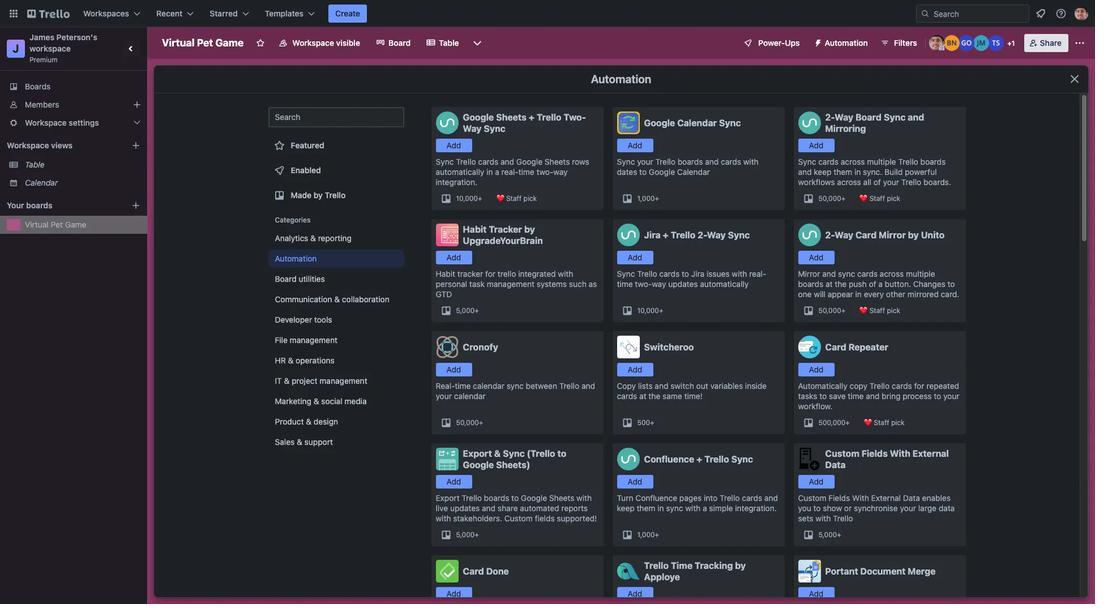 Task type: describe. For each thing, give the bounding box(es) containing it.
0 vertical spatial 10,000 +
[[456, 194, 482, 203]]

rows
[[572, 157, 589, 166]]

(trello
[[527, 448, 555, 459]]

and inside turn confluence pages into trello cards and keep them in sync with a simple integration.
[[764, 493, 778, 503]]

add for portant document merge
[[809, 589, 824, 599]]

workspace for workspace views
[[7, 140, 49, 150]]

data for custom fields with external data
[[825, 460, 846, 470]]

sync your trello boards and cards with dates to google calendar
[[617, 157, 759, 177]]

boards inside sync your trello boards and cards with dates to google calendar
[[678, 157, 703, 166]]

with inside sync your trello boards and cards with dates to google calendar
[[743, 157, 759, 166]]

workspace for workspace settings
[[25, 118, 67, 127]]

+ up apploye
[[655, 531, 659, 539]]

create button
[[328, 5, 367, 23]]

+ right tara schultz (taraschultz7) image
[[1007, 39, 1012, 48]]

mirror and sync cards across multiple boards at the push of a button. changes to one will appear in every other mirrored card.
[[798, 269, 960, 299]]

hr
[[275, 356, 286, 365]]

& for social
[[314, 396, 319, 406]]

+ down save
[[846, 418, 850, 427]]

sync trello cards and google sheets rows automatically in a real-time two-way integration.
[[436, 157, 589, 187]]

way inside 2-way board sync and mirroring
[[835, 112, 853, 122]]

and inside sync your trello boards and cards with dates to google calendar
[[705, 157, 719, 166]]

add button for 2-way card mirror by unito
[[798, 251, 834, 264]]

automatically
[[798, 381, 848, 391]]

+ down show
[[837, 531, 841, 539]]

1 vertical spatial james peterson (jamespeterson93) image
[[929, 35, 945, 51]]

developer
[[275, 315, 312, 324]]

file
[[275, 335, 288, 345]]

repeater
[[849, 342, 889, 352]]

& for collaboration
[[334, 294, 340, 304]]

+ up switcheroo
[[659, 306, 663, 315]]

+ down real-time calendar sync between trello and your calendar
[[479, 418, 483, 427]]

habit for habit tracker for trello integrated with personal task management systems such as gtd
[[436, 269, 455, 279]]

across inside the mirror and sync cards across multiple boards at the push of a button. changes to one will appear in every other mirrored card.
[[880, 269, 904, 279]]

boards inside the mirror and sync cards across multiple boards at the push of a button. changes to one will appear in every other mirrored card.
[[798, 279, 824, 289]]

developer tools link
[[268, 311, 404, 329]]

game inside board name text field
[[215, 37, 244, 49]]

way inside sync trello cards to jira issues with real- time two-way updates automatically
[[652, 279, 666, 289]]

add button for export & sync (trello to google sheets)
[[436, 475, 472, 489]]

variables
[[710, 381, 743, 391]]

copy
[[617, 381, 636, 391]]

1 vertical spatial pet
[[51, 220, 63, 229]]

show
[[823, 503, 842, 513]]

0 horizontal spatial virtual pet game
[[25, 220, 86, 229]]

& for support
[[297, 437, 302, 447]]

with inside sync trello cards to jira issues with real- time two-way updates automatically
[[732, 269, 747, 279]]

synchronise
[[854, 503, 898, 513]]

dates
[[617, 167, 637, 177]]

2 vertical spatial management
[[320, 376, 367, 386]]

5,000 + for custom fields with external data
[[819, 531, 841, 539]]

sync inside sync your trello boards and cards with dates to google calendar
[[617, 157, 635, 166]]

sm image
[[809, 34, 825, 50]]

add button for custom fields with external data
[[798, 475, 834, 489]]

boards right your on the left top of the page
[[26, 200, 52, 210]]

two- inside sync trello cards and google sheets rows automatically in a real-time two-way integration.
[[537, 167, 553, 177]]

share
[[498, 503, 518, 513]]

pick for trello
[[524, 194, 537, 203]]

to down automatically
[[820, 391, 827, 401]]

automation inside 'link'
[[275, 254, 317, 263]]

jira inside sync trello cards to jira issues with real- time two-way updates automatically
[[691, 269, 705, 279]]

2 vertical spatial 50,000 +
[[456, 418, 483, 427]]

trello inside trello time tracking by apploye
[[644, 561, 669, 571]]

product & design link
[[268, 413, 404, 431]]

and inside sync trello cards and google sheets rows automatically in a real-time two-way integration.
[[501, 157, 514, 166]]

automation inside button
[[825, 38, 868, 48]]

templates
[[265, 8, 304, 18]]

and inside copy lists and switch out variables inside cards at the same time!
[[655, 381, 668, 391]]

data for custom fields with external data enables you to show or synchronise your large data sets with trello
[[903, 493, 920, 503]]

and inside 'export trello boards to google sheets with live updates and share automated reports with stakeholders. custom fields supported!'
[[482, 503, 496, 513]]

gtd
[[436, 289, 452, 299]]

sync inside sync trello cards to jira issues with real- time two-way updates automatically
[[617, 269, 635, 279]]

add button for card done
[[436, 587, 472, 601]]

staff for unito
[[870, 306, 885, 315]]

tracking
[[695, 561, 733, 571]]

marketing & social media
[[275, 396, 367, 406]]

recent
[[156, 8, 183, 18]]

workspace settings
[[25, 118, 99, 127]]

filters
[[894, 38, 917, 48]]

simple
[[709, 503, 733, 513]]

integration. for google sheets + trello two- way sync
[[436, 177, 477, 187]]

fields
[[535, 514, 555, 523]]

tara schultz (taraschultz7) image
[[988, 35, 1004, 51]]

multiple inside sync cards across multiple trello boards and keep them in sync. build powerful workflows across all of your trello boards.
[[867, 157, 896, 166]]

ben nelson (bennelson96) image
[[944, 35, 960, 51]]

workspace views
[[7, 140, 73, 150]]

5,000 for custom fields with external data
[[819, 531, 837, 539]]

live
[[436, 503, 448, 513]]

2- up issues
[[698, 230, 707, 240]]

featured link
[[268, 134, 404, 157]]

enables
[[922, 493, 951, 503]]

boards
[[25, 82, 51, 91]]

1,000 + for confluence + trello sync
[[637, 531, 659, 539]]

trello inside turn confluence pages into trello cards and keep them in sync with a simple integration.
[[720, 493, 740, 503]]

power-ups
[[758, 38, 800, 48]]

+ down stakeholders.
[[475, 531, 479, 539]]

customize views image
[[472, 37, 483, 49]]

systems
[[537, 279, 567, 289]]

add for card repeater
[[809, 365, 824, 374]]

1 horizontal spatial 10,000 +
[[637, 306, 663, 315]]

way inside sync trello cards and google sheets rows automatically in a real-time two-way integration.
[[553, 167, 568, 177]]

j link
[[7, 40, 25, 58]]

sync inside turn confluence pages into trello cards and keep them in sync with a simple integration.
[[666, 503, 683, 513]]

❤️ down automatically copy trello cards for repeated tasks to save time and bring process to your workflow.
[[864, 418, 872, 427]]

and inside real-time calendar sync between trello and your calendar
[[582, 381, 595, 391]]

by left unito
[[908, 230, 919, 240]]

power-
[[758, 38, 785, 48]]

save
[[829, 391, 846, 401]]

virtual inside board name text field
[[162, 37, 195, 49]]

50,000 + for 2-way board sync and mirroring
[[819, 194, 846, 203]]

add button for google calendar sync
[[617, 139, 653, 152]]

sales & support link
[[268, 433, 404, 451]]

by inside trello time tracking by apploye
[[735, 561, 746, 571]]

time inside real-time calendar sync between trello and your calendar
[[455, 381, 471, 391]]

sync inside export & sync (trello to google sheets)
[[503, 448, 525, 459]]

lists
[[638, 381, 653, 391]]

james peterson (jamespeterson93) image inside primary element
[[1075, 7, 1088, 20]]

0 horizontal spatial jira
[[644, 230, 661, 240]]

or
[[844, 503, 852, 513]]

+ down sync trello cards and google sheets rows automatically in a real-time two-way integration.
[[478, 194, 482, 203]]

integrated
[[518, 269, 556, 279]]

open information menu image
[[1056, 8, 1067, 19]]

google inside sync your trello boards and cards with dates to google calendar
[[649, 167, 675, 177]]

cards inside automatically copy trello cards for repeated tasks to save time and bring process to your workflow.
[[892, 381, 912, 391]]

cards inside sync trello cards and google sheets rows automatically in a real-time two-way integration.
[[478, 157, 498, 166]]

boards inside 'export trello boards to google sheets with live updates and share automated reports with stakeholders. custom fields supported!'
[[484, 493, 509, 503]]

card repeater
[[825, 342, 889, 352]]

confluence inside turn confluence pages into trello cards and keep them in sync with a simple integration.
[[636, 493, 677, 503]]

communication & collaboration link
[[268, 291, 404, 309]]

enabled
[[291, 165, 321, 175]]

workspaces button
[[76, 5, 147, 23]]

primary element
[[0, 0, 1095, 27]]

1 vertical spatial automation
[[591, 72, 651, 86]]

your inside custom fields with external data enables you to show or synchronise your large data sets with trello
[[900, 503, 916, 513]]

your
[[7, 200, 24, 210]]

& for design
[[306, 417, 312, 426]]

jeremy miller (jeremymiller198) image
[[973, 35, 989, 51]]

hr & operations link
[[268, 352, 404, 370]]

task
[[469, 279, 485, 289]]

settings
[[69, 118, 99, 127]]

add board image
[[131, 201, 140, 210]]

a inside sync trello cards and google sheets rows automatically in a real-time two-way integration.
[[495, 167, 499, 177]]

fields for custom fields with external data enables you to show or synchronise your large data sets with trello
[[829, 493, 850, 503]]

analytics
[[275, 233, 308, 243]]

2-way board sync and mirroring
[[825, 112, 924, 134]]

1
[[1012, 39, 1015, 48]]

fields for custom fields with external data
[[862, 448, 888, 459]]

workspace for workspace visible
[[292, 38, 334, 48]]

cards inside sync cards across multiple trello boards and keep them in sync. build powerful workflows across all of your trello boards.
[[818, 157, 839, 166]]

it
[[275, 376, 282, 386]]

out
[[696, 381, 708, 391]]

mirrored
[[908, 289, 939, 299]]

of inside the mirror and sync cards across multiple boards at the push of a button. changes to one will appear in every other mirrored card.
[[869, 279, 876, 289]]

automation button
[[809, 34, 875, 52]]

marketing
[[275, 396, 311, 406]]

mirror inside the mirror and sync cards across multiple boards at the push of a button. changes to one will appear in every other mirrored card.
[[798, 269, 820, 279]]

design
[[314, 417, 338, 426]]

❤️ staff pick down automatically copy trello cards for repeated tasks to save time and bring process to your workflow.
[[864, 418, 905, 427]]

sync inside sync cards across multiple trello boards and keep them in sync. build powerful workflows across all of your trello boards.
[[798, 157, 816, 166]]

+ down appear
[[841, 306, 846, 315]]

50,000 for 2-way card mirror by unito
[[819, 306, 841, 315]]

❤️ staff pick for way
[[496, 194, 537, 203]]

way inside google sheets + trello two- way sync
[[463, 123, 482, 134]]

add button for card repeater
[[798, 363, 834, 377]]

sync inside 2-way board sync and mirroring
[[884, 112, 906, 122]]

0 vertical spatial across
[[841, 157, 865, 166]]

a inside the mirror and sync cards across multiple boards at the push of a button. changes to one will appear in every other mirrored card.
[[878, 279, 883, 289]]

external for custom fields with external data
[[913, 448, 949, 459]]

hr & operations
[[275, 356, 335, 365]]

to inside 'export trello boards to google sheets with live updates and share automated reports with stakeholders. custom fields supported!'
[[511, 493, 519, 503]]

done
[[486, 566, 509, 576]]

0 vertical spatial calendar
[[677, 118, 717, 128]]

& for project
[[284, 376, 290, 386]]

workspace settings button
[[0, 114, 147, 132]]

export for export trello boards to google sheets with live updates and share automated reports with stakeholders. custom fields supported!
[[436, 493, 460, 503]]

sync inside sync trello cards and google sheets rows automatically in a real-time two-way integration.
[[436, 157, 454, 166]]

+ up sync trello cards to jira issues with real- time two-way updates automatically
[[663, 230, 669, 240]]

5,000 + for habit tracker by upgradeyourbrain
[[456, 306, 479, 315]]

1 vertical spatial table
[[25, 160, 44, 169]]

5,000 for habit tracker by upgradeyourbrain
[[456, 306, 475, 315]]

automation link
[[268, 250, 404, 268]]

google inside google sheets + trello two- way sync
[[463, 112, 494, 122]]

staff down automatically copy trello cards for repeated tasks to save time and bring process to your workflow.
[[874, 418, 889, 427]]

into
[[704, 493, 718, 503]]

Search field
[[930, 5, 1029, 22]]

1,000 + for google calendar sync
[[637, 194, 659, 203]]

and inside the mirror and sync cards across multiple boards at the push of a button. changes to one will appear in every other mirrored card.
[[822, 269, 836, 279]]

1 vertical spatial calendar
[[454, 391, 486, 401]]

add for google sheets + trello two- way sync
[[447, 140, 461, 150]]

card for repeater
[[825, 342, 846, 352]]

add button for 2-way board sync and mirroring
[[798, 139, 834, 152]]

at inside the mirror and sync cards across multiple boards at the push of a button. changes to one will appear in every other mirrored card.
[[826, 279, 833, 289]]

0 vertical spatial table
[[439, 38, 459, 48]]

add button for google sheets + trello two- way sync
[[436, 139, 472, 152]]

james
[[29, 32, 54, 42]]

0 vertical spatial confluence
[[644, 454, 694, 464]]

your boards with 1 items element
[[7, 199, 114, 212]]

cards inside turn confluence pages into trello cards and keep them in sync with a simple integration.
[[742, 493, 762, 503]]

custom inside 'export trello boards to google sheets with live updates and share automated reports with stakeholders. custom fields supported!'
[[504, 514, 533, 523]]

+ down sync cards across multiple trello boards and keep them in sync. build powerful workflows across all of your trello boards.
[[841, 194, 846, 203]]

create
[[335, 8, 360, 18]]

1 vertical spatial virtual
[[25, 220, 49, 229]]

updates inside sync trello cards to jira issues with real- time two-way updates automatically
[[668, 279, 698, 289]]

1 vertical spatial across
[[837, 177, 861, 187]]

500
[[637, 418, 650, 427]]

virtual pet game inside board name text field
[[162, 37, 244, 49]]

cards inside copy lists and switch out variables inside cards at the same time!
[[617, 391, 637, 401]]

0 vertical spatial table link
[[420, 34, 466, 52]]

such
[[569, 279, 587, 289]]

add for 2-way card mirror by unito
[[809, 253, 824, 262]]

virtual pet game link
[[25, 219, 140, 230]]

starred
[[210, 8, 238, 18]]

ups
[[785, 38, 800, 48]]

with inside custom fields with external data enables you to show or synchronise your large data sets with trello
[[816, 514, 831, 523]]

1 horizontal spatial mirror
[[879, 230, 906, 240]]

add for trello time tracking by apploye
[[628, 589, 642, 599]]

multiple inside the mirror and sync cards across multiple boards at the push of a button. changes to one will appear in every other mirrored card.
[[906, 269, 935, 279]]

sales
[[275, 437, 295, 447]]

featured
[[291, 140, 324, 150]]

pick for sync
[[887, 194, 900, 203]]

sync inside google sheets + trello two- way sync
[[484, 123, 506, 134]]

made by trello
[[291, 190, 346, 200]]

by right made
[[314, 190, 323, 200]]

500,000 +
[[819, 418, 850, 427]]

changes
[[913, 279, 946, 289]]

search image
[[921, 9, 930, 18]]

0 vertical spatial calendar
[[473, 381, 505, 391]]

trello inside real-time calendar sync between trello and your calendar
[[559, 381, 579, 391]]

board for board
[[388, 38, 411, 48]]

& for reporting
[[310, 233, 316, 243]]

one
[[798, 289, 812, 299]]

0 vertical spatial card
[[856, 230, 877, 240]]

+ down task on the left of page
[[475, 306, 479, 315]]

and inside automatically copy trello cards for repeated tasks to save time and bring process to your workflow.
[[866, 391, 880, 401]]

analytics & reporting
[[275, 233, 352, 243]]

google inside sync trello cards and google sheets rows automatically in a real-time two-way integration.
[[516, 157, 543, 166]]

a inside turn confluence pages into trello cards and keep them in sync with a simple integration.
[[703, 503, 707, 513]]

2 vertical spatial calendar
[[25, 178, 58, 187]]

workspace navigation collapse icon image
[[123, 41, 139, 57]]

add for export & sync (trello to google sheets)
[[447, 477, 461, 486]]

them for 2-way board sync and mirroring
[[834, 167, 852, 177]]

add button for habit tracker by upgradeyourbrain
[[436, 251, 472, 264]]

in inside the mirror and sync cards across multiple boards at the push of a button. changes to one will appear in every other mirrored card.
[[855, 289, 862, 299]]

confluence + trello sync
[[644, 454, 753, 464]]

real-time calendar sync between trello and your calendar
[[436, 381, 595, 401]]

trello inside sync your trello boards and cards with dates to google calendar
[[655, 157, 676, 166]]

cards inside sync your trello boards and cards with dates to google calendar
[[721, 157, 741, 166]]

real- inside sync trello cards to jira issues with real- time two-way updates automatically
[[749, 269, 766, 279]]

the inside the mirror and sync cards across multiple boards at the push of a button. changes to one will appear in every other mirrored card.
[[835, 279, 847, 289]]



Task type: vqa. For each thing, say whether or not it's contained in the screenshot.
That
no



Task type: locate. For each thing, give the bounding box(es) containing it.
it & project management link
[[268, 372, 404, 390]]

10,000 up habit tracker by upgradeyourbrain
[[456, 194, 478, 203]]

communication
[[275, 294, 332, 304]]

500 +
[[637, 418, 654, 427]]

sheets up sync trello cards and google sheets rows automatically in a real-time two-way integration.
[[496, 112, 527, 122]]

data down 500,000 +
[[825, 460, 846, 470]]

& up sheets)
[[494, 448, 501, 459]]

workspace left the views
[[7, 140, 49, 150]]

in inside sync trello cards and google sheets rows automatically in a real-time two-way integration.
[[487, 167, 493, 177]]

calendar inside sync your trello boards and cards with dates to google calendar
[[677, 167, 710, 177]]

real- inside sync trello cards and google sheets rows automatically in a real-time two-way integration.
[[502, 167, 519, 177]]

time inside sync trello cards to jira issues with real- time two-way updates automatically
[[617, 279, 633, 289]]

cards inside sync trello cards to jira issues with real- time two-way updates automatically
[[659, 269, 680, 279]]

workspace inside the 'workspace settings' dropdown button
[[25, 118, 67, 127]]

pet
[[197, 37, 213, 49], [51, 220, 63, 229]]

keep inside sync cards across multiple trello boards and keep them in sync. build powerful workflows across all of your trello boards.
[[814, 167, 832, 177]]

mirror left unito
[[879, 230, 906, 240]]

sales & support
[[275, 437, 333, 447]]

cards inside the mirror and sync cards across multiple boards at the push of a button. changes to one will appear in every other mirrored card.
[[857, 269, 878, 279]]

for
[[485, 269, 496, 279], [914, 381, 924, 391]]

& down the board utilities link at top
[[334, 294, 340, 304]]

add
[[447, 140, 461, 150], [628, 140, 642, 150], [809, 140, 824, 150], [447, 253, 461, 262], [628, 253, 642, 262], [809, 253, 824, 262], [447, 365, 461, 374], [628, 365, 642, 374], [809, 365, 824, 374], [447, 477, 461, 486], [628, 477, 642, 486], [809, 477, 824, 486], [447, 589, 461, 599], [628, 589, 642, 599], [809, 589, 824, 599]]

card up push
[[856, 230, 877, 240]]

custom up you
[[798, 493, 826, 503]]

❤️
[[496, 194, 504, 203], [859, 194, 868, 203], [859, 306, 868, 315], [864, 418, 872, 427]]

your up dates at top right
[[637, 157, 653, 166]]

reports
[[561, 503, 588, 513]]

add for 2-way board sync and mirroring
[[809, 140, 824, 150]]

game
[[215, 37, 244, 49], [65, 220, 86, 229]]

your left large
[[900, 503, 916, 513]]

habit tracker for trello integrated with personal task management systems such as gtd
[[436, 269, 597, 299]]

the
[[835, 279, 847, 289], [649, 391, 660, 401]]

data up large
[[903, 493, 920, 503]]

5,000 down task on the left of page
[[456, 306, 475, 315]]

0 horizontal spatial james peterson (jamespeterson93) image
[[929, 35, 945, 51]]

mirror up one
[[798, 269, 820, 279]]

1 vertical spatial fields
[[829, 493, 850, 503]]

powerful
[[905, 167, 937, 177]]

utilities
[[299, 274, 325, 284]]

google inside 'export trello boards to google sheets with live updates and share automated reports with stakeholders. custom fields supported!'
[[521, 493, 547, 503]]

of
[[874, 177, 881, 187], [869, 279, 876, 289]]

to up card.
[[948, 279, 955, 289]]

recent button
[[150, 5, 201, 23]]

1 vertical spatial export
[[436, 493, 460, 503]]

for up process
[[914, 381, 924, 391]]

game down starred dropdown button
[[215, 37, 244, 49]]

issues
[[707, 269, 730, 279]]

& right analytics in the top left of the page
[[310, 233, 316, 243]]

two-
[[537, 167, 553, 177], [635, 279, 652, 289]]

calendar link
[[25, 177, 140, 189]]

0 vertical spatial way
[[553, 167, 568, 177]]

sync down pages
[[666, 503, 683, 513]]

board for board utilities
[[275, 274, 297, 284]]

in inside sync cards across multiple trello boards and keep them in sync. build powerful workflows across all of your trello boards.
[[855, 167, 861, 177]]

trello inside sync trello cards and google sheets rows automatically in a real-time two-way integration.
[[456, 157, 476, 166]]

updates
[[668, 279, 698, 289], [450, 503, 480, 513]]

1,000 for confluence + trello sync
[[637, 531, 655, 539]]

marketing & social media link
[[268, 392, 404, 411]]

1 vertical spatial 10,000 +
[[637, 306, 663, 315]]

keep down turn
[[617, 503, 635, 513]]

updates down jira + trello 2-way sync
[[668, 279, 698, 289]]

staff for way
[[506, 194, 522, 203]]

2 horizontal spatial card
[[856, 230, 877, 240]]

1,000 + down sync your trello boards and cards with dates to google calendar
[[637, 194, 659, 203]]

0 horizontal spatial two-
[[537, 167, 553, 177]]

5,000 down stakeholders.
[[456, 531, 475, 539]]

1 vertical spatial habit
[[436, 269, 455, 279]]

1,000 down sync your trello boards and cards with dates to google calendar
[[637, 194, 655, 203]]

0 horizontal spatial 10,000
[[456, 194, 478, 203]]

board
[[388, 38, 411, 48], [856, 112, 882, 122], [275, 274, 297, 284]]

5,000 +
[[456, 306, 479, 315], [456, 531, 479, 539], [819, 531, 841, 539]]

pet inside board name text field
[[197, 37, 213, 49]]

calendar down the cronofy
[[473, 381, 505, 391]]

automatically inside sync trello cards to jira issues with real- time two-way updates automatically
[[700, 279, 749, 289]]

pick for mirror
[[887, 306, 900, 315]]

0 horizontal spatial external
[[871, 493, 901, 503]]

sync inside real-time calendar sync between trello and your calendar
[[507, 381, 524, 391]]

❤️ staff pick
[[496, 194, 537, 203], [859, 194, 900, 203], [859, 306, 900, 315], [864, 418, 905, 427]]

1 horizontal spatial automation
[[591, 72, 651, 86]]

boards
[[678, 157, 703, 166], [921, 157, 946, 166], [26, 200, 52, 210], [798, 279, 824, 289], [484, 493, 509, 503]]

0 horizontal spatial table
[[25, 160, 44, 169]]

updates inside 'export trello boards to google sheets with live updates and share automated reports with stakeholders. custom fields supported!'
[[450, 503, 480, 513]]

premium
[[29, 55, 58, 64]]

time down the cronofy
[[455, 381, 471, 391]]

them inside turn confluence pages into trello cards and keep them in sync with a simple integration.
[[637, 503, 655, 513]]

sync up push
[[838, 269, 855, 279]]

2- up mirroring
[[825, 112, 835, 122]]

add button for confluence + trello sync
[[617, 475, 653, 489]]

custom inside custom fields with external data enables you to show or synchronise your large data sets with trello
[[798, 493, 826, 503]]

1 horizontal spatial real-
[[749, 269, 766, 279]]

between
[[526, 381, 557, 391]]

0 vertical spatial custom
[[825, 448, 860, 459]]

portant document merge
[[825, 566, 936, 576]]

0 vertical spatial james peterson (jamespeterson93) image
[[1075, 7, 1088, 20]]

+ 1
[[1007, 39, 1015, 48]]

add for card done
[[447, 589, 461, 599]]

1,000 up apploye
[[637, 531, 655, 539]]

0 vertical spatial with
[[890, 448, 911, 459]]

2 vertical spatial 50,000
[[456, 418, 479, 427]]

fields up synchronise
[[862, 448, 888, 459]]

0 horizontal spatial table link
[[25, 159, 140, 170]]

add for confluence + trello sync
[[628, 477, 642, 486]]

personal
[[436, 279, 467, 289]]

Search text field
[[268, 107, 404, 127]]

1 horizontal spatial jira
[[691, 269, 705, 279]]

by right tracking
[[735, 561, 746, 571]]

james peterson's workspace premium
[[29, 32, 99, 64]]

2- for 2-way card mirror by unito
[[825, 230, 835, 240]]

create a view image
[[131, 141, 140, 150]]

1 vertical spatial management
[[290, 335, 337, 345]]

add for jira + trello 2-way sync
[[628, 253, 642, 262]]

+ down sync your trello boards and cards with dates to google calendar
[[655, 194, 659, 203]]

data inside custom fields with external data
[[825, 460, 846, 470]]

add for switcheroo
[[628, 365, 642, 374]]

1 1,000 from the top
[[637, 194, 655, 203]]

to right dates at top right
[[639, 167, 647, 177]]

workflows
[[798, 177, 835, 187]]

automated
[[520, 503, 559, 513]]

0 horizontal spatial 10,000 +
[[456, 194, 482, 203]]

appear
[[828, 289, 853, 299]]

2 horizontal spatial board
[[856, 112, 882, 122]]

your inside sync cards across multiple trello boards and keep them in sync. build powerful workflows across all of your trello boards.
[[883, 177, 899, 187]]

1 vertical spatial a
[[878, 279, 883, 289]]

❤️ for way
[[496, 194, 504, 203]]

portant
[[825, 566, 858, 576]]

& inside 'link'
[[306, 417, 312, 426]]

to inside export & sync (trello to google sheets)
[[557, 448, 566, 459]]

& right hr
[[288, 356, 294, 365]]

1 vertical spatial updates
[[450, 503, 480, 513]]

workspace down members
[[25, 118, 67, 127]]

0 horizontal spatial them
[[637, 503, 655, 513]]

& for sync
[[494, 448, 501, 459]]

external up synchronise
[[871, 493, 901, 503]]

a up every
[[878, 279, 883, 289]]

merge
[[908, 566, 936, 576]]

0 horizontal spatial a
[[495, 167, 499, 177]]

calendar up sync your trello boards and cards with dates to google calendar
[[677, 118, 717, 128]]

starred button
[[203, 5, 256, 23]]

0 horizontal spatial automation
[[275, 254, 317, 263]]

table down the "workspace views"
[[25, 160, 44, 169]]

1 horizontal spatial card
[[825, 342, 846, 352]]

time
[[671, 561, 693, 571]]

to down repeated
[[934, 391, 941, 401]]

virtual
[[162, 37, 195, 49], [25, 220, 49, 229]]

in inside turn confluence pages into trello cards and keep them in sync with a simple integration.
[[658, 503, 664, 513]]

1 vertical spatial multiple
[[906, 269, 935, 279]]

2-
[[825, 112, 835, 122], [698, 230, 707, 240], [825, 230, 835, 240]]

automatically
[[436, 167, 484, 177], [700, 279, 749, 289]]

1 vertical spatial data
[[903, 493, 920, 503]]

to right (trello
[[557, 448, 566, 459]]

0 vertical spatial export
[[463, 448, 492, 459]]

0 vertical spatial at
[[826, 279, 833, 289]]

0 horizontal spatial fields
[[829, 493, 850, 503]]

share button
[[1024, 34, 1069, 52]]

Board name text field
[[156, 34, 249, 52]]

the down the lists
[[649, 391, 660, 401]]

1 vertical spatial custom
[[798, 493, 826, 503]]

table link up calendar link
[[25, 159, 140, 170]]

boards down google calendar sync
[[678, 157, 703, 166]]

add for google calendar sync
[[628, 140, 642, 150]]

virtual pet game down your boards with 1 items element
[[25, 220, 86, 229]]

0 horizontal spatial habit
[[436, 269, 455, 279]]

1 horizontal spatial table
[[439, 38, 459, 48]]

2 vertical spatial card
[[463, 566, 484, 576]]

❤️ down every
[[859, 306, 868, 315]]

habit inside habit tracker by upgradeyourbrain
[[463, 224, 487, 234]]

with inside habit tracker for trello integrated with personal task management systems such as gtd
[[558, 269, 573, 279]]

0 horizontal spatial export
[[436, 493, 460, 503]]

2 horizontal spatial a
[[878, 279, 883, 289]]

james peterson (jamespeterson93) image
[[1075, 7, 1088, 20], [929, 35, 945, 51]]

2 horizontal spatial automation
[[825, 38, 868, 48]]

board utilities link
[[268, 270, 404, 288]]

time inside sync trello cards and google sheets rows automatically in a real-time two-way integration.
[[518, 167, 534, 177]]

0 vertical spatial board
[[388, 38, 411, 48]]

cards up workflows on the top right of the page
[[818, 157, 839, 166]]

0 vertical spatial game
[[215, 37, 244, 49]]

add button for cronofy
[[436, 363, 472, 377]]

card.
[[941, 289, 960, 299]]

add button for switcheroo
[[617, 363, 653, 377]]

back to home image
[[27, 5, 70, 23]]

staff for mirroring
[[870, 194, 885, 203]]

your inside sync your trello boards and cards with dates to google calendar
[[637, 157, 653, 166]]

2 horizontal spatial sync
[[838, 269, 855, 279]]

push
[[849, 279, 867, 289]]

& for operations
[[288, 356, 294, 365]]

real-
[[502, 167, 519, 177], [749, 269, 766, 279]]

your inside automatically copy trello cards for repeated tasks to save time and bring process to your workflow.
[[943, 391, 960, 401]]

0 horizontal spatial automatically
[[436, 167, 484, 177]]

export for export & sync (trello to google sheets)
[[463, 448, 492, 459]]

way
[[835, 112, 853, 122], [463, 123, 482, 134], [707, 230, 726, 240], [835, 230, 853, 240]]

pick down the build
[[887, 194, 900, 203]]

2- inside 2-way board sync and mirroring
[[825, 112, 835, 122]]

1 vertical spatial real-
[[749, 269, 766, 279]]

1 1,000 + from the top
[[637, 194, 659, 203]]

2 1,000 + from the top
[[637, 531, 659, 539]]

0 vertical spatial integration.
[[436, 177, 477, 187]]

custom inside custom fields with external data
[[825, 448, 860, 459]]

file management
[[275, 335, 337, 345]]

+ up pages
[[697, 454, 702, 464]]

cards down google calendar sync
[[721, 157, 741, 166]]

to inside custom fields with external data enables you to show or synchronise your large data sets with trello
[[814, 503, 821, 513]]

2 vertical spatial a
[[703, 503, 707, 513]]

external for custom fields with external data enables you to show or synchronise your large data sets with trello
[[871, 493, 901, 503]]

1 vertical spatial automatically
[[700, 279, 749, 289]]

two- down google sheets + trello two- way sync
[[537, 167, 553, 177]]

real- down google sheets + trello two- way sync
[[502, 167, 519, 177]]

gary orlando (garyorlando) image
[[959, 35, 974, 51]]

inside
[[745, 381, 767, 391]]

switch
[[671, 381, 694, 391]]

0 horizontal spatial for
[[485, 269, 496, 279]]

stakeholders.
[[453, 514, 502, 523]]

show menu image
[[1074, 37, 1086, 49]]

integration. for confluence + trello sync
[[735, 503, 777, 513]]

50,000 + down appear
[[819, 306, 846, 315]]

trello inside automatically copy trello cards for repeated tasks to save time and bring process to your workflow.
[[870, 381, 890, 391]]

keep for 2-way board sync and mirroring
[[814, 167, 832, 177]]

fields inside custom fields with external data enables you to show or synchronise your large data sets with trello
[[829, 493, 850, 503]]

+ down the lists
[[650, 418, 654, 427]]

with for custom fields with external data enables you to show or synchronise your large data sets with trello
[[852, 493, 869, 503]]

1 horizontal spatial export
[[463, 448, 492, 459]]

pet down starred
[[197, 37, 213, 49]]

as
[[589, 279, 597, 289]]

time!
[[684, 391, 703, 401]]

0 vertical spatial virtual pet game
[[162, 37, 244, 49]]

0 horizontal spatial with
[[852, 493, 869, 503]]

to inside sync your trello boards and cards with dates to google calendar
[[639, 167, 647, 177]]

5,000 + for export & sync (trello to google sheets)
[[456, 531, 479, 539]]

habit up the personal
[[436, 269, 455, 279]]

james peterson (jamespeterson93) image left gary orlando (garyorlando) image
[[929, 35, 945, 51]]

keep for confluence + trello sync
[[617, 503, 635, 513]]

share
[[1040, 38, 1062, 48]]

5,000 for export & sync (trello to google sheets)
[[456, 531, 475, 539]]

❤️ for unito
[[859, 306, 868, 315]]

with for custom fields with external data
[[890, 448, 911, 459]]

calendar down google calendar sync
[[677, 167, 710, 177]]

add button for jira + trello 2-way sync
[[617, 251, 653, 264]]

50,000 +
[[819, 194, 846, 203], [819, 306, 846, 315], [456, 418, 483, 427]]

calendar
[[473, 381, 505, 391], [454, 391, 486, 401]]

by inside habit tracker by upgradeyourbrain
[[524, 224, 535, 234]]

0 vertical spatial multiple
[[867, 157, 896, 166]]

two-
[[564, 112, 586, 122]]

2 1,000 from the top
[[637, 531, 655, 539]]

10,000 + up switcheroo
[[637, 306, 663, 315]]

1 vertical spatial external
[[871, 493, 901, 503]]

by right tracker
[[524, 224, 535, 234]]

enabled link
[[268, 159, 404, 182]]

0 vertical spatial 1,000
[[637, 194, 655, 203]]

0 horizontal spatial game
[[65, 220, 86, 229]]

1 vertical spatial two-
[[635, 279, 652, 289]]

board right visible
[[388, 38, 411, 48]]

50,000 for 2-way board sync and mirroring
[[819, 194, 841, 203]]

+ inside google sheets + trello two- way sync
[[529, 112, 535, 122]]

them for confluence + trello sync
[[637, 503, 655, 513]]

add for habit tracker by upgradeyourbrain
[[447, 253, 461, 262]]

tracker
[[457, 269, 483, 279]]

fields inside custom fields with external data
[[862, 448, 888, 459]]

0 horizontal spatial the
[[649, 391, 660, 401]]

1 vertical spatial at
[[639, 391, 647, 401]]

1 vertical spatial integration.
[[735, 503, 777, 513]]

other
[[886, 289, 906, 299]]

2 vertical spatial board
[[275, 274, 297, 284]]

sheets for trello
[[545, 157, 570, 166]]

with inside turn confluence pages into trello cards and keep them in sync with a simple integration.
[[685, 503, 701, 513]]

sync inside the mirror and sync cards across multiple boards at the push of a button. changes to one will appear in every other mirrored card.
[[838, 269, 855, 279]]

cards up push
[[857, 269, 878, 279]]

1 horizontal spatial a
[[703, 503, 707, 513]]

add button for trello time tracking by apploye
[[617, 587, 653, 601]]

them inside sync cards across multiple trello boards and keep them in sync. build powerful workflows across all of your trello boards.
[[834, 167, 852, 177]]

sync cards across multiple trello boards and keep them in sync. build powerful workflows across all of your trello boards.
[[798, 157, 951, 187]]

to
[[639, 167, 647, 177], [682, 269, 689, 279], [948, 279, 955, 289], [820, 391, 827, 401], [934, 391, 941, 401], [557, 448, 566, 459], [511, 493, 519, 503], [814, 503, 821, 513]]

external inside custom fields with external data enables you to show or synchronise your large data sets with trello
[[871, 493, 901, 503]]

0 vertical spatial 50,000
[[819, 194, 841, 203]]

5,000 down show
[[819, 531, 837, 539]]

1 horizontal spatial updates
[[668, 279, 698, 289]]

your down repeated
[[943, 391, 960, 401]]

this member is an admin of this board. image
[[939, 46, 944, 51]]

0 vertical spatial 50,000 +
[[819, 194, 846, 203]]

trello inside google sheets + trello two- way sync
[[537, 112, 561, 122]]

add for custom fields with external data
[[809, 477, 824, 486]]

time down google sheets + trello two- way sync
[[518, 167, 534, 177]]

at
[[826, 279, 833, 289], [639, 391, 647, 401]]

management down hr & operations link
[[320, 376, 367, 386]]

star or unstar board image
[[256, 39, 265, 48]]

with inside custom fields with external data enables you to show or synchronise your large data sets with trello
[[852, 493, 869, 503]]

2-way card mirror by unito
[[825, 230, 945, 240]]

staff down sync trello cards and google sheets rows automatically in a real-time two-way integration.
[[506, 194, 522, 203]]

pick down bring
[[891, 418, 905, 427]]

1 vertical spatial 1,000 +
[[637, 531, 659, 539]]

turn
[[617, 493, 633, 503]]

0 vertical spatial 1,000 +
[[637, 194, 659, 203]]

board inside 2-way board sync and mirroring
[[856, 112, 882, 122]]

❤️ staff pick for unito
[[859, 306, 900, 315]]

❤️ staff pick for mirroring
[[859, 194, 900, 203]]

0 vertical spatial virtual
[[162, 37, 195, 49]]

to inside the mirror and sync cards across multiple boards at the push of a button. changes to one will appear in every other mirrored card.
[[948, 279, 955, 289]]

custom fields with external data enables you to show or synchronise your large data sets with trello
[[798, 493, 955, 523]]

time right as
[[617, 279, 633, 289]]

confluence right turn
[[636, 493, 677, 503]]

table
[[439, 38, 459, 48], [25, 160, 44, 169]]

support
[[304, 437, 333, 447]]

virtual down your boards
[[25, 220, 49, 229]]

0 vertical spatial sync
[[838, 269, 855, 279]]

calendar down real-
[[454, 391, 486, 401]]

trello
[[498, 269, 516, 279]]

by
[[314, 190, 323, 200], [524, 224, 535, 234], [908, 230, 919, 240], [735, 561, 746, 571]]

automatically inside sync trello cards and google sheets rows automatically in a real-time two-way integration.
[[436, 167, 484, 177]]

made
[[291, 190, 312, 200]]

peterson's
[[56, 32, 97, 42]]

add button for portant document merge
[[798, 587, 834, 601]]

turn confluence pages into trello cards and keep them in sync with a simple integration.
[[617, 493, 778, 513]]

updates up stakeholders.
[[450, 503, 480, 513]]

with inside custom fields with external data
[[890, 448, 911, 459]]

trello inside 'export trello boards to google sheets with live updates and share automated reports with stakeholders. custom fields supported!'
[[462, 493, 482, 503]]

to up share
[[511, 493, 519, 503]]

sheets for (trello
[[549, 493, 574, 503]]

❤️ staff pick down all
[[859, 194, 900, 203]]

2 vertical spatial workspace
[[7, 140, 49, 150]]

cards down jira + trello 2-way sync
[[659, 269, 680, 279]]

card for done
[[463, 566, 484, 576]]

add for cronofy
[[447, 365, 461, 374]]

google inside export & sync (trello to google sheets)
[[463, 460, 494, 470]]

trello inside sync trello cards to jira issues with real- time two-way updates automatically
[[637, 269, 657, 279]]

workspace inside workspace visible button
[[292, 38, 334, 48]]

two- right as
[[635, 279, 652, 289]]

0 vertical spatial a
[[495, 167, 499, 177]]

at inside copy lists and switch out variables inside cards at the same time!
[[639, 391, 647, 401]]

table left customize views image at the left of the page
[[439, 38, 459, 48]]

made by trello link
[[268, 184, 404, 207]]

1 vertical spatial 10,000
[[637, 306, 659, 315]]

for inside habit tracker for trello integrated with personal task management systems such as gtd
[[485, 269, 496, 279]]

export inside 'export trello boards to google sheets with live updates and share automated reports with stakeholders. custom fields supported!'
[[436, 493, 460, 503]]

two- inside sync trello cards to jira issues with real- time two-way updates automatically
[[635, 279, 652, 289]]

1 horizontal spatial fields
[[862, 448, 888, 459]]

workspace left visible
[[292, 38, 334, 48]]

external inside custom fields with external data
[[913, 448, 949, 459]]

1 vertical spatial confluence
[[636, 493, 677, 503]]

jira
[[644, 230, 661, 240], [691, 269, 705, 279]]

multiple
[[867, 157, 896, 166], [906, 269, 935, 279]]

2- for 2-way board sync and mirroring
[[825, 112, 835, 122]]

boards up one
[[798, 279, 824, 289]]

1 horizontal spatial virtual pet game
[[162, 37, 244, 49]]

data inside custom fields with external data enables you to show or synchronise your large data sets with trello
[[903, 493, 920, 503]]

0 notifications image
[[1034, 7, 1048, 20]]

sync trello cards to jira issues with real- time two-way updates automatically
[[617, 269, 766, 289]]

0 vertical spatial automation
[[825, 38, 868, 48]]

0 horizontal spatial way
[[553, 167, 568, 177]]

cards up bring
[[892, 381, 912, 391]]

to inside sync trello cards to jira issues with real- time two-way updates automatically
[[682, 269, 689, 279]]

custom down share
[[504, 514, 533, 523]]

custom for custom fields with external data enables you to show or synchronise your large data sets with trello
[[798, 493, 826, 503]]

1 vertical spatial 50,000
[[819, 306, 841, 315]]

1 vertical spatial keep
[[617, 503, 635, 513]]

sheets inside 'export trello boards to google sheets with live updates and share automated reports with stakeholders. custom fields supported!'
[[549, 493, 574, 503]]

management
[[487, 279, 535, 289], [290, 335, 337, 345], [320, 376, 367, 386]]

habit up upgradeyourbrain on the top left of the page
[[463, 224, 487, 234]]

habit for habit tracker by upgradeyourbrain
[[463, 224, 487, 234]]

1,000 for google calendar sync
[[637, 194, 655, 203]]

0 vertical spatial fields
[[862, 448, 888, 459]]

1 horizontal spatial two-
[[635, 279, 652, 289]]

your down real-
[[436, 391, 452, 401]]

50,000 + down workflows on the top right of the page
[[819, 194, 846, 203]]

media
[[345, 396, 367, 406]]

a
[[495, 167, 499, 177], [878, 279, 883, 289], [703, 503, 707, 513]]

staff down all
[[870, 194, 885, 203]]

❤️ for mirroring
[[859, 194, 868, 203]]

unito
[[921, 230, 945, 240]]

at up will
[[826, 279, 833, 289]]

workspace visible button
[[272, 34, 367, 52]]

keep up workflows on the top right of the page
[[814, 167, 832, 177]]

card left repeater
[[825, 342, 846, 352]]

1 vertical spatial for
[[914, 381, 924, 391]]

custom for custom fields with external data
[[825, 448, 860, 459]]

1 vertical spatial them
[[637, 503, 655, 513]]

0 vertical spatial habit
[[463, 224, 487, 234]]

50,000 + for 2-way card mirror by unito
[[819, 306, 846, 315]]

and inside 2-way board sync and mirroring
[[908, 112, 924, 122]]

staff down every
[[870, 306, 885, 315]]

sheets inside google sheets + trello two- way sync
[[496, 112, 527, 122]]

management inside habit tracker for trello integrated with personal task management systems such as gtd
[[487, 279, 535, 289]]

1 horizontal spatial with
[[890, 448, 911, 459]]

0 vertical spatial mirror
[[879, 230, 906, 240]]

calendar
[[677, 118, 717, 128], [677, 167, 710, 177], [25, 178, 58, 187]]

0 vertical spatial automatically
[[436, 167, 484, 177]]

visible
[[336, 38, 360, 48]]

0 vertical spatial 10,000
[[456, 194, 478, 203]]

and inside sync cards across multiple trello boards and keep them in sync. build powerful workflows across all of your trello boards.
[[798, 167, 812, 177]]

management down trello at the left
[[487, 279, 535, 289]]

your inside real-time calendar sync between trello and your calendar
[[436, 391, 452, 401]]

for inside automatically copy trello cards for repeated tasks to save time and bring process to your workflow.
[[914, 381, 924, 391]]

1 vertical spatial game
[[65, 220, 86, 229]]

+ left two-
[[529, 112, 535, 122]]

the inside copy lists and switch out variables inside cards at the same time!
[[649, 391, 660, 401]]

trello inside custom fields with external data enables you to show or synchronise your large data sets with trello
[[833, 514, 853, 523]]

virtual pet game down starred
[[162, 37, 244, 49]]

1 horizontal spatial multiple
[[906, 269, 935, 279]]

upgradeyourbrain
[[463, 236, 543, 246]]



